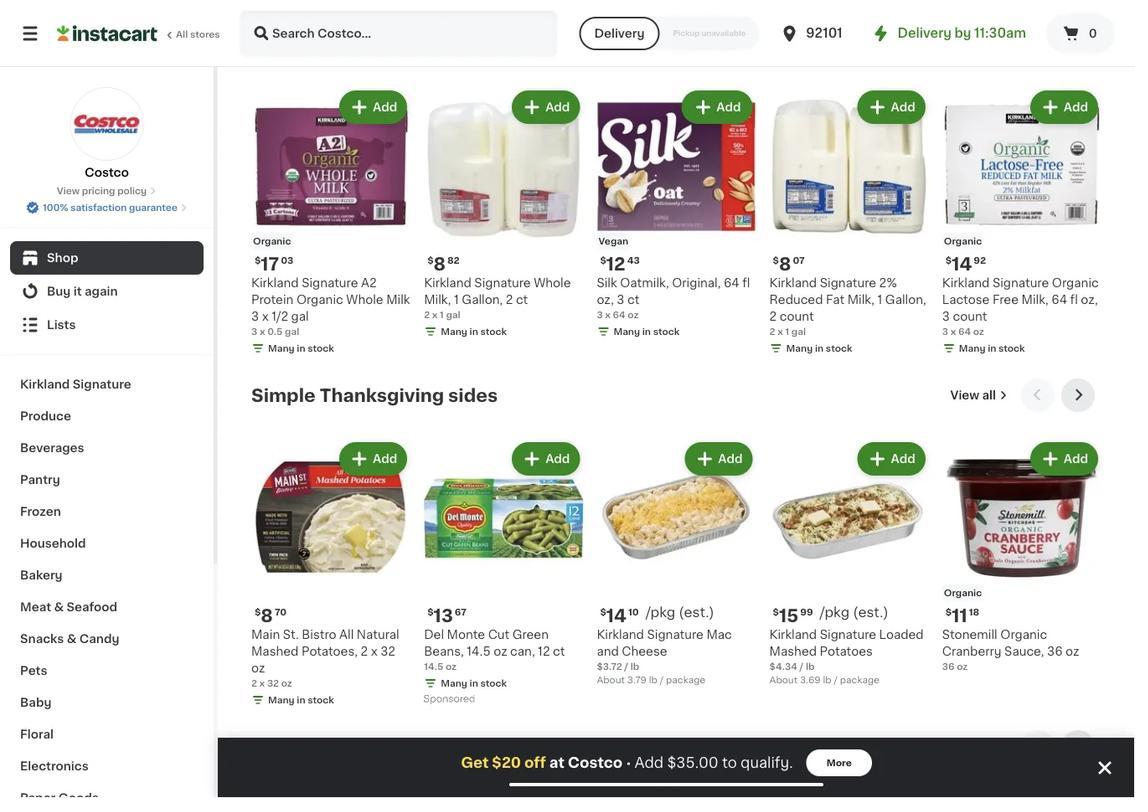 Task type: vqa. For each thing, say whether or not it's contained in the screenshot.
Ready
yes



Task type: locate. For each thing, give the bounding box(es) containing it.
$ 8 82
[[427, 256, 460, 273]]

kirkland inside kirkland signature a2 protein organic whole milk 3 x 1/2 gal 3 x 0.5 gal
[[251, 278, 299, 289]]

/pkg (est.) up "mac"
[[646, 606, 715, 620]]

14.5 down beans,
[[424, 663, 443, 672]]

•
[[626, 756, 631, 770]]

add button for $ 14 92
[[1032, 92, 1097, 123]]

signature inside kirkland signature organic lactose free milk, 64 fl oz, 3 count 3 x 64 oz
[[993, 278, 1049, 290]]

0 button
[[1047, 13, 1115, 54]]

1 mashed from the left
[[251, 647, 299, 658]]

14 for $ 14 10
[[606, 608, 627, 625]]

1 horizontal spatial mashed
[[770, 647, 817, 658]]

about inside kirkland signature mac and cheese $3.72 / lb about 3.79 lb / package
[[597, 676, 625, 686]]

1 horizontal spatial &
[[67, 633, 77, 645]]

11
[[952, 608, 967, 625]]

100%
[[43, 203, 68, 212]]

$ inside $ 8 07
[[773, 256, 779, 266]]

1 horizontal spatial about
[[770, 676, 798, 686]]

add for main st. bistro all natural mashed potatoes, 2 x 32 oz
[[373, 454, 397, 465]]

kirkland signature mac and cheese $3.72 / lb about 3.79 lb / package
[[597, 630, 732, 686]]

kirkland down $ 8 82
[[424, 278, 472, 290]]

gal down reduced
[[792, 328, 806, 337]]

1 (est.) from the left
[[679, 606, 715, 620]]

1 horizontal spatial milk
[[386, 295, 410, 306]]

view inside view all (40+) popup button
[[909, 742, 938, 754]]

1 vertical spatial 12
[[538, 647, 550, 658]]

$ left 70
[[255, 608, 261, 618]]

x down reduced
[[778, 328, 783, 337]]

/pkg (est.) up potatoes
[[820, 606, 889, 620]]

100% satisfaction guarantee button
[[26, 198, 188, 214]]

1 vertical spatial costco
[[568, 756, 623, 770]]

2 milk, from the left
[[848, 295, 875, 306]]

milk, inside kirkland signature whole milk, 1 gallon, 2 ct 2 x 1 gal
[[424, 295, 451, 306]]

0 vertical spatial whole
[[534, 278, 571, 290]]

gallon,
[[462, 295, 503, 306], [886, 295, 926, 306]]

whole left silk
[[534, 278, 571, 290]]

add
[[373, 102, 397, 113], [546, 102, 570, 113], [718, 102, 743, 113], [891, 102, 916, 113], [1064, 102, 1088, 113], [373, 454, 397, 465], [546, 454, 570, 465], [718, 454, 743, 465], [891, 454, 916, 465], [1064, 454, 1088, 465], [635, 756, 664, 770]]

$ left 92 on the right top
[[946, 256, 952, 266]]

14 left 92 on the right top
[[952, 256, 972, 273]]

2 horizontal spatial milk,
[[1022, 295, 1049, 306]]

/pkg (est.) inside the $15.99 per package (estimated) element
[[820, 606, 889, 620]]

8 for main st. bistro all natural mashed potatoes, 2 x 32 oz
[[261, 608, 273, 625]]

about inside kirkland signature loaded mashed potatoes $4.34 / lb about 3.69 lb / package
[[770, 676, 798, 686]]

$ up 'del'
[[427, 608, 434, 618]]

gal
[[446, 311, 461, 320], [291, 311, 309, 323], [285, 328, 299, 337], [792, 328, 806, 337]]

64 down silk
[[613, 311, 626, 320]]

$ for $ 12 43
[[600, 256, 606, 266]]

count down lactose
[[953, 311, 987, 323]]

stock down del monte cut green beans, 14.5 oz can, 12 ct 14.5 oz
[[480, 680, 507, 689]]

x inside kirkland signature 2% reduced fat milk, 1 gallon, 2 count 2 x 1 gal
[[778, 328, 783, 337]]

lb
[[631, 663, 640, 672], [806, 663, 815, 672], [649, 676, 658, 686], [823, 676, 832, 686]]

many for $ 8 70
[[268, 696, 295, 706]]

many down reduced
[[786, 344, 813, 354]]

1 /pkg (est.) from the left
[[646, 606, 715, 620]]

kirkland down $ 14 10
[[597, 630, 644, 642]]

milk, down $ 8 82
[[424, 295, 451, 306]]

0 horizontal spatial fl
[[743, 278, 750, 289]]

(est.) for 14
[[679, 606, 715, 620]]

milk, inside kirkland signature 2% reduced fat milk, 1 gallon, 2 count 2 x 1 gal
[[848, 295, 875, 306]]

$ for $ 13 67
[[427, 608, 434, 618]]

in for $ 17 03
[[297, 344, 305, 354]]

2 oz, from the left
[[1081, 295, 1098, 306]]

kirkland up produce
[[20, 379, 70, 390]]

14.5 down monte
[[467, 647, 491, 658]]

signature inside kirkland signature mac and cheese $3.72 / lb about 3.79 lb / package
[[647, 630, 704, 642]]

delivery by 11:30am
[[898, 27, 1026, 39]]

2
[[506, 295, 513, 306], [424, 311, 430, 320], [770, 311, 777, 323], [770, 328, 775, 337], [361, 647, 368, 658], [251, 680, 257, 689]]

2 /pkg (est.) from the left
[[820, 606, 889, 620]]

product group
[[251, 87, 411, 359], [424, 87, 583, 342], [597, 87, 756, 342], [770, 87, 929, 359], [942, 87, 1102, 359], [251, 439, 411, 711], [424, 439, 583, 709], [597, 439, 756, 688], [770, 439, 929, 688], [942, 439, 1102, 674], [251, 792, 411, 798], [424, 792, 583, 798], [597, 792, 756, 798], [770, 792, 929, 798], [942, 792, 1102, 798]]

2 horizontal spatial ct
[[628, 295, 640, 306]]

0 vertical spatial 14
[[952, 256, 972, 273]]

8 for kirkland signature 2% reduced fat milk, 1 gallon, 2 count
[[779, 256, 791, 273]]

2 horizontal spatial 8
[[779, 256, 791, 273]]

ct inside del monte cut green beans, 14.5 oz can, 12 ct 14.5 oz
[[553, 647, 565, 658]]

(est.) up the loaded
[[853, 606, 889, 620]]

add for kirkland signature loaded mashed potatoes
[[891, 454, 916, 465]]

ct inside silk oatmilk, original, 64 fl oz, 3 ct 3 x 64 oz
[[628, 295, 640, 306]]

$ inside $ 13 67
[[427, 608, 434, 618]]

x down 'natural'
[[371, 647, 378, 658]]

1 oz, from the left
[[597, 295, 614, 306]]

1 vertical spatial 14
[[606, 608, 627, 625]]

0 horizontal spatial /pkg
[[646, 606, 675, 620]]

&
[[54, 602, 64, 613], [67, 633, 77, 645]]

about down $3.72
[[597, 676, 625, 686]]

x down $ 8 82
[[432, 311, 438, 320]]

0 vertical spatial all
[[176, 30, 188, 39]]

2 count from the left
[[953, 311, 987, 323]]

0 horizontal spatial &
[[54, 602, 64, 613]]

in down kirkland signature 2% reduced fat milk, 1 gallon, 2 count 2 x 1 gal
[[815, 344, 824, 354]]

0 horizontal spatial (est.)
[[679, 606, 715, 620]]

many for $ 8 82
[[441, 328, 467, 337]]

1 vertical spatial &
[[67, 633, 77, 645]]

0 horizontal spatial package
[[666, 676, 706, 686]]

about down $4.34
[[770, 676, 798, 686]]

/pkg right the 99
[[820, 606, 850, 620]]

$
[[255, 256, 261, 266], [600, 256, 606, 266], [427, 256, 434, 266], [773, 256, 779, 266], [946, 256, 952, 266], [255, 608, 261, 618], [600, 608, 606, 618], [427, 608, 434, 618], [773, 608, 779, 618], [946, 608, 952, 618]]

0 vertical spatial fl
[[743, 278, 750, 289]]

$ 17 03
[[255, 256, 293, 273]]

x left 0.5
[[260, 328, 265, 337]]

view inside view pricing policy link
[[57, 186, 80, 196]]

1 horizontal spatial 14
[[952, 256, 972, 273]]

$ 14 92
[[946, 256, 986, 273]]

(est.) up "mac"
[[679, 606, 715, 620]]

1 horizontal spatial package
[[840, 676, 880, 686]]

0 horizontal spatial /pkg (est.)
[[646, 606, 715, 620]]

silk
[[597, 278, 617, 289]]

add for kirkland signature organic lactose free milk, 64 fl oz, 3 count
[[1064, 102, 1088, 113]]

x
[[605, 311, 611, 320], [432, 311, 438, 320], [262, 311, 269, 323], [260, 328, 265, 337], [778, 328, 783, 337], [951, 328, 956, 337], [371, 647, 378, 658], [259, 680, 265, 689]]

about
[[597, 676, 625, 686], [770, 676, 798, 686]]

x inside silk oatmilk, original, 64 fl oz, 3 ct 3 x 64 oz
[[605, 311, 611, 320]]

1 horizontal spatial all
[[339, 630, 354, 642]]

many in stock up sponsored badge "image"
[[441, 680, 507, 689]]

1 horizontal spatial 36
[[1047, 647, 1063, 658]]

many in stock for $ 8 07
[[786, 344, 853, 354]]

package inside kirkland signature mac and cheese $3.72 / lb about 3.79 lb / package
[[666, 676, 706, 686]]

$ for $ 8 07
[[773, 256, 779, 266]]

1 vertical spatial 32
[[267, 680, 279, 689]]

add button for $ 17 03
[[341, 92, 406, 123]]

product group containing 17
[[251, 87, 411, 359]]

92
[[974, 256, 986, 266]]

/pkg inside $14.10 per package (estimated) element
[[646, 606, 675, 620]]

kirkland signature link
[[10, 369, 204, 401]]

many up view all
[[959, 344, 986, 354]]

mashed up $4.34
[[770, 647, 817, 658]]

/pkg (est.) inside $14.10 per package (estimated) element
[[646, 606, 715, 620]]

$ inside $ 11 18
[[946, 608, 952, 618]]

floral link
[[10, 719, 204, 751]]

many for $ 13 67
[[441, 680, 467, 689]]

view
[[911, 38, 940, 50], [57, 186, 80, 196], [951, 390, 980, 402], [909, 742, 938, 754]]

ct
[[628, 295, 640, 306], [516, 295, 528, 306], [553, 647, 565, 658]]

add button for $ 12 43
[[686, 92, 751, 123]]

0 vertical spatial 12
[[606, 256, 626, 273]]

del
[[424, 630, 444, 642]]

cranberry
[[942, 647, 1002, 658]]

1 vertical spatial milk
[[386, 295, 410, 306]]

in for $ 13 67
[[470, 680, 478, 689]]

lb right 3.79
[[649, 676, 658, 686]]

signature inside kirkland signature a2 protein organic whole milk 3 x 1/2 gal 3 x 0.5 gal
[[302, 278, 358, 289]]

many in stock for $ 14 92
[[959, 344, 1025, 354]]

0 vertical spatial all
[[943, 38, 957, 50]]

14
[[952, 256, 972, 273], [606, 608, 627, 625]]

seafood
[[67, 602, 117, 613]]

0 horizontal spatial delivery
[[594, 28, 645, 39]]

1 vertical spatial whole
[[346, 295, 383, 306]]

/pkg right 10
[[646, 606, 675, 620]]

fl
[[743, 278, 750, 289], [1070, 295, 1078, 306]]

loaded
[[879, 630, 924, 642]]

1 vertical spatial all
[[982, 390, 996, 402]]

package inside kirkland signature loaded mashed potatoes $4.34 / lb about 3.69 lb / package
[[840, 676, 880, 686]]

stock down kirkland signature a2 protein organic whole milk 3 x 1/2 gal 3 x 0.5 gal
[[308, 344, 334, 354]]

1 horizontal spatial delivery
[[898, 27, 952, 39]]

snacks
[[20, 633, 64, 645]]

None search field
[[240, 10, 558, 57]]

0 horizontal spatial gallon,
[[462, 295, 503, 306]]

oz down lactose
[[973, 328, 984, 337]]

1
[[454, 295, 459, 306], [878, 295, 883, 306], [440, 311, 444, 320], [785, 328, 789, 337]]

all inside main st. bistro all natural mashed potatoes, 2 x 32 oz 2 x 32 oz
[[339, 630, 354, 642]]

costco inside treatment tracker modal dialog
[[568, 756, 623, 770]]

delivery for delivery
[[594, 28, 645, 39]]

baby
[[20, 697, 51, 709]]

kirkland up protein at the top left
[[251, 278, 299, 289]]

$ for $ 11 18
[[946, 608, 952, 618]]

(est.) for 15
[[853, 606, 889, 620]]

1 vertical spatial 14.5
[[424, 663, 443, 672]]

organic
[[253, 237, 291, 246], [944, 237, 982, 246], [1052, 278, 1099, 290], [297, 295, 343, 306], [944, 589, 982, 598], [1001, 630, 1048, 642]]

kirkland inside kirkland signature organic lactose free milk, 64 fl oz, 3 count 3 x 64 oz
[[942, 278, 990, 290]]

1/2
[[272, 311, 288, 323]]

1 horizontal spatial 32
[[381, 647, 395, 658]]

milk, right fat
[[848, 295, 875, 306]]

$ inside $ 8 82
[[427, 256, 434, 266]]

stock down kirkland signature organic lactose free milk, 64 fl oz, 3 count 3 x 64 oz
[[999, 344, 1025, 354]]

costco up view pricing policy link
[[85, 167, 129, 178]]

page 1 of 11 group
[[251, 0, 1102, 14]]

kirkland for kirkland signature mac and cheese $3.72 / lb about 3.79 lb / package
[[597, 630, 644, 642]]

milk, right "free"
[[1022, 295, 1049, 306]]

$ left 18
[[946, 608, 952, 618]]

stonemill
[[942, 630, 998, 642]]

10
[[628, 608, 639, 618]]

x inside kirkland signature organic lactose free milk, 64 fl oz, 3 count 3 x 64 oz
[[951, 328, 956, 337]]

0 horizontal spatial about
[[597, 676, 625, 686]]

add button for $ 11 18
[[1032, 445, 1097, 475]]

1 horizontal spatial gallon,
[[886, 295, 926, 306]]

signature for kirkland signature mac and cheese $3.72 / lb about 3.79 lb / package
[[647, 630, 704, 642]]

$ 8 07
[[773, 256, 805, 273]]

3 milk, from the left
[[1022, 295, 1049, 306]]

stock down kirkland signature 2% reduced fat milk, 1 gallon, 2 count 2 x 1 gal
[[826, 344, 853, 354]]

oz
[[628, 311, 639, 320], [973, 328, 984, 337], [494, 647, 507, 658], [1066, 647, 1080, 658], [446, 663, 457, 672], [957, 663, 968, 672], [251, 663, 265, 675], [281, 680, 292, 689]]

delivery inside delivery by 11:30am link
[[898, 27, 952, 39]]

kirkland inside kirkland signature mac and cheese $3.72 / lb about 3.79 lb / package
[[597, 630, 644, 642]]

$ inside $ 14 10
[[600, 608, 606, 618]]

0 horizontal spatial milk,
[[424, 295, 451, 306]]

1 horizontal spatial costco
[[568, 756, 623, 770]]

qualify.
[[741, 756, 793, 770]]

add for kirkland signature whole milk, 1 gallon, 2 ct
[[546, 102, 570, 113]]

0 vertical spatial &
[[54, 602, 64, 613]]

3.69
[[800, 676, 821, 686]]

1 horizontal spatial milk,
[[848, 295, 875, 306]]

12 inside del monte cut green beans, 14.5 oz can, 12 ct 14.5 oz
[[538, 647, 550, 658]]

many in stock for $ 13 67
[[441, 680, 507, 689]]

0 horizontal spatial mashed
[[251, 647, 299, 658]]

many in stock for $ 12 43
[[614, 328, 680, 337]]

in down kirkland signature whole milk, 1 gallon, 2 ct 2 x 1 gal
[[470, 328, 478, 337]]

43
[[627, 256, 640, 266]]

2 package from the left
[[840, 676, 880, 686]]

in up simple
[[297, 344, 305, 354]]

gal inside kirkland signature whole milk, 1 gallon, 2 ct 2 x 1 gal
[[446, 311, 461, 320]]

kirkland inside kirkland signature whole milk, 1 gallon, 2 ct 2 x 1 gal
[[424, 278, 472, 290]]

0 vertical spatial 14.5
[[467, 647, 491, 658]]

milk, inside kirkland signature organic lactose free milk, 64 fl oz, 3 count 3 x 64 oz
[[1022, 295, 1049, 306]]

bakery link
[[10, 560, 204, 592]]

ct inside kirkland signature whole milk, 1 gallon, 2 ct 2 x 1 gal
[[516, 295, 528, 306]]

item carousel region containing simple thanksgiving sides
[[251, 379, 1102, 718]]

/ up 3.69
[[800, 663, 804, 672]]

1 horizontal spatial 8
[[434, 256, 446, 273]]

view for view all
[[951, 390, 980, 402]]

fl right "free"
[[1070, 295, 1078, 306]]

1 vertical spatial fl
[[1070, 295, 1078, 306]]

item carousel region
[[251, 0, 1102, 14], [251, 27, 1102, 366], [251, 379, 1102, 718], [251, 731, 1102, 798]]

4 item carousel region from the top
[[251, 731, 1102, 798]]

1 horizontal spatial ct
[[553, 647, 565, 658]]

36 right sauce, at the bottom of the page
[[1047, 647, 1063, 658]]

1 /pkg from the left
[[646, 606, 675, 620]]

simple
[[251, 387, 316, 405]]

1 vertical spatial 36
[[942, 663, 955, 672]]

in up sponsored badge "image"
[[470, 680, 478, 689]]

all inside popup button
[[943, 38, 957, 50]]

package
[[666, 676, 706, 686], [840, 676, 880, 686]]

many in stock up view all link
[[959, 344, 1025, 354]]

1 horizontal spatial /pkg
[[820, 606, 850, 620]]

view inside view all link
[[951, 390, 980, 402]]

x left 1/2
[[262, 311, 269, 323]]

many in stock down 0.5
[[268, 344, 334, 354]]

all left stores
[[176, 30, 188, 39]]

monte
[[447, 630, 485, 642]]

buy it again
[[47, 286, 118, 297]]

x down lactose
[[951, 328, 956, 337]]

buy
[[47, 286, 71, 297]]

many in stock
[[614, 328, 680, 337], [441, 328, 507, 337], [268, 344, 334, 354], [786, 344, 853, 354], [959, 344, 1025, 354], [441, 680, 507, 689], [268, 696, 334, 706]]

$ inside $ 8 70
[[255, 608, 261, 618]]

natural
[[357, 630, 399, 642]]

2 /pkg from the left
[[820, 606, 850, 620]]

ct for 8
[[516, 295, 528, 306]]

snacks & candy link
[[10, 623, 204, 655]]

baby link
[[10, 687, 204, 719]]

12
[[606, 256, 626, 273], [538, 647, 550, 658]]

1 item carousel region from the top
[[251, 0, 1102, 14]]

signature inside kirkland signature 2% reduced fat milk, 1 gallon, 2 count 2 x 1 gal
[[820, 278, 876, 290]]

ct for 12
[[628, 295, 640, 306]]

meat & seafood link
[[10, 592, 204, 623]]

$ left 03
[[255, 256, 261, 266]]

many for $ 12 43
[[614, 328, 640, 337]]

add inside treatment tracker modal dialog
[[635, 756, 664, 770]]

kirkland for kirkland signature 2% reduced fat milk, 1 gallon, 2 count 2 x 1 gal
[[770, 278, 817, 290]]

household link
[[10, 528, 204, 560]]

count inside kirkland signature 2% reduced fat milk, 1 gallon, 2 count 2 x 1 gal
[[780, 311, 814, 323]]

99
[[800, 608, 813, 618]]

2 vertical spatial all
[[940, 742, 954, 754]]

mashed inside main st. bistro all natural mashed potatoes, 2 x 32 oz 2 x 32 oz
[[251, 647, 299, 658]]

0 horizontal spatial 8
[[261, 608, 273, 625]]

$ down vegan at the right top of page
[[600, 256, 606, 266]]

many in stock down kirkland signature whole milk, 1 gallon, 2 ct 2 x 1 gal
[[441, 328, 507, 337]]

stock for $ 14 92
[[999, 344, 1025, 354]]

kirkland for kirkland signature whole milk, 1 gallon, 2 ct 2 x 1 gal
[[424, 278, 472, 290]]

oz, inside kirkland signature organic lactose free milk, 64 fl oz, 3 count 3 x 64 oz
[[1081, 295, 1098, 306]]

1 gallon, from the left
[[462, 295, 503, 306]]

costco left • on the right of page
[[568, 756, 623, 770]]

$ inside $ 12 43
[[600, 256, 606, 266]]

kirkland inside kirkland signature 2% reduced fat milk, 1 gallon, 2 count 2 x 1 gal
[[770, 278, 817, 290]]

signature inside kirkland signature loaded mashed potatoes $4.34 / lb about 3.69 lb / package
[[820, 630, 876, 642]]

whole inside kirkland signature a2 protein organic whole milk 3 x 1/2 gal 3 x 0.5 gal
[[346, 295, 383, 306]]

1 horizontal spatial oz,
[[1081, 295, 1098, 306]]

organic inside kirkland signature organic lactose free milk, 64 fl oz, 3 count 3 x 64 oz
[[1052, 278, 1099, 290]]

$ inside $ 14 92
[[946, 256, 952, 266]]

2 item carousel region from the top
[[251, 27, 1102, 366]]

many up sponsored badge "image"
[[441, 680, 467, 689]]

kirkland up reduced
[[770, 278, 817, 290]]

0 horizontal spatial 12
[[538, 647, 550, 658]]

all
[[943, 38, 957, 50], [982, 390, 996, 402], [940, 742, 954, 754]]

0 horizontal spatial milk
[[251, 35, 291, 53]]

1 horizontal spatial count
[[953, 311, 987, 323]]

1 milk, from the left
[[424, 295, 451, 306]]

1 horizontal spatial fl
[[1070, 295, 1078, 306]]

$ inside $ 15 99
[[773, 608, 779, 618]]

0 horizontal spatial oz,
[[597, 295, 614, 306]]

get $20 off at costco • add $35.00 to qualify.
[[461, 756, 793, 770]]

1 horizontal spatial (est.)
[[853, 606, 889, 620]]

signature inside kirkland signature whole milk, 1 gallon, 2 ct 2 x 1 gal
[[475, 278, 531, 290]]

1 horizontal spatial 14.5
[[467, 647, 491, 658]]

all for milk
[[943, 38, 957, 50]]

kirkland
[[251, 278, 299, 289], [424, 278, 472, 290], [770, 278, 817, 290], [942, 278, 990, 290], [20, 379, 70, 390], [597, 630, 644, 642], [770, 630, 817, 642]]

meat & seafood
[[20, 602, 117, 613]]

2 gallon, from the left
[[886, 295, 926, 306]]

0 horizontal spatial 14
[[606, 608, 627, 625]]

in up view all link
[[988, 344, 997, 354]]

/pkg for 14
[[646, 606, 675, 620]]

oz down the oatmilk,
[[628, 311, 639, 320]]

3.79
[[627, 676, 647, 686]]

2 about from the left
[[770, 676, 798, 686]]

$ left 07
[[773, 256, 779, 266]]

in for $ 12 43
[[642, 328, 651, 337]]

$15.99 per package (estimated) element
[[770, 606, 929, 627]]

organic inside kirkland signature a2 protein organic whole milk 3 x 1/2 gal 3 x 0.5 gal
[[297, 295, 343, 306]]

8 left 70
[[261, 608, 273, 625]]

view inside view all (10+) popup button
[[911, 38, 940, 50]]

(est.) inside $14.10 per package (estimated) element
[[679, 606, 715, 620]]

0 horizontal spatial count
[[780, 311, 814, 323]]

$ 13 67
[[427, 608, 467, 625]]

8 left 07
[[779, 256, 791, 273]]

& right meat
[[54, 602, 64, 613]]

many down 0.5
[[268, 344, 295, 354]]

$ left 82
[[427, 256, 434, 266]]

32 down 'natural'
[[381, 647, 395, 658]]

x down silk
[[605, 311, 611, 320]]

stock down kirkland signature whole milk, 1 gallon, 2 ct 2 x 1 gal
[[480, 328, 507, 337]]

1 horizontal spatial whole
[[534, 278, 571, 290]]

stock for $ 8 82
[[480, 328, 507, 337]]

bistro
[[302, 630, 336, 642]]

main
[[251, 630, 280, 642]]

many up ready at the bottom left of page
[[268, 696, 295, 706]]

3 item carousel region from the top
[[251, 379, 1102, 718]]

add for kirkland signature mac and cheese
[[718, 454, 743, 465]]

& left candy
[[67, 633, 77, 645]]

2%
[[879, 278, 897, 290]]

0 horizontal spatial whole
[[346, 295, 383, 306]]

add for kirkland signature 2% reduced fat milk, 1 gallon, 2 count
[[891, 102, 916, 113]]

kirkland for kirkland signature
[[20, 379, 70, 390]]

many in stock down kirkland signature 2% reduced fat milk, 1 gallon, 2 count 2 x 1 gal
[[786, 344, 853, 354]]

$ for $ 8 82
[[427, 256, 434, 266]]

fl right original,
[[743, 278, 750, 289]]

delivery left by
[[898, 27, 952, 39]]

0 horizontal spatial all
[[176, 30, 188, 39]]

in up ready meals
[[297, 696, 305, 706]]

0 horizontal spatial 14.5
[[424, 663, 443, 672]]

32 down main
[[267, 680, 279, 689]]

2 mashed from the left
[[770, 647, 817, 658]]

/pkg inside the $15.99 per package (estimated) element
[[820, 606, 850, 620]]

kirkland down $ 15 99
[[770, 630, 817, 642]]

$ inside $ 17 03
[[255, 256, 261, 266]]

kirkland inside kirkland signature loaded mashed potatoes $4.34 / lb about 3.69 lb / package
[[770, 630, 817, 642]]

1 package from the left
[[666, 676, 706, 686]]

simple thanksgiving sides link
[[251, 386, 498, 406]]

1 about from the left
[[597, 676, 625, 686]]

view all (40+) button
[[902, 731, 1008, 765]]

meals
[[315, 739, 371, 757]]

many down kirkland signature whole milk, 1 gallon, 2 ct 2 x 1 gal
[[441, 328, 467, 337]]

delivery down page 1 of 11 group
[[594, 28, 645, 39]]

many in stock up ready meals
[[268, 696, 334, 706]]

12 left the 43
[[606, 256, 626, 273]]

gal right 0.5
[[285, 328, 299, 337]]

in for $ 8 82
[[470, 328, 478, 337]]

0 horizontal spatial ct
[[516, 295, 528, 306]]

in for $ 8 07
[[815, 344, 824, 354]]

product group containing 13
[[424, 439, 583, 709]]

milk
[[251, 35, 291, 53], [386, 295, 410, 306]]

in down silk oatmilk, original, 64 fl oz, 3 ct 3 x 64 oz
[[642, 328, 651, 337]]

(est.) inside the $15.99 per package (estimated) element
[[853, 606, 889, 620]]

count
[[780, 311, 814, 323], [953, 311, 987, 323]]

count down reduced
[[780, 311, 814, 323]]

03
[[281, 256, 293, 266]]

delivery inside delivery button
[[594, 28, 645, 39]]

all inside popup button
[[940, 742, 954, 754]]

1 vertical spatial all
[[339, 630, 354, 642]]

2 (est.) from the left
[[853, 606, 889, 620]]

0 horizontal spatial costco
[[85, 167, 129, 178]]

Search field
[[241, 12, 556, 55]]

frozen
[[20, 506, 61, 518]]

$ for $ 15 99
[[773, 608, 779, 618]]

oz inside silk oatmilk, original, 64 fl oz, 3 ct 3 x 64 oz
[[628, 311, 639, 320]]

1 count from the left
[[780, 311, 814, 323]]

frozen link
[[10, 496, 204, 528]]

stock for $ 13 67
[[480, 680, 507, 689]]

bakery
[[20, 570, 63, 581]]

1 horizontal spatial /pkg (est.)
[[820, 606, 889, 620]]

package down potatoes
[[840, 676, 880, 686]]

stock down silk oatmilk, original, 64 fl oz, 3 ct 3 x 64 oz
[[653, 328, 680, 337]]



Task type: describe. For each thing, give the bounding box(es) containing it.
sponsored badge image
[[424, 696, 475, 705]]

costco link
[[70, 87, 144, 181]]

product group containing 11
[[942, 439, 1102, 674]]

14 for $ 14 92
[[952, 256, 972, 273]]

view for view all (10+)
[[911, 38, 940, 50]]

pets
[[20, 665, 47, 677]]

$ 8 70
[[255, 608, 287, 625]]

potatoes,
[[302, 647, 358, 658]]

oz down cranberry
[[957, 663, 968, 672]]

more
[[827, 759, 852, 768]]

delivery button
[[579, 17, 660, 50]]

0 horizontal spatial 36
[[942, 663, 955, 672]]

candy
[[79, 633, 119, 645]]

lists
[[47, 319, 76, 331]]

many for $ 8 07
[[786, 344, 813, 354]]

/pkg (est.) for 15
[[820, 606, 889, 620]]

in for $ 14 92
[[988, 344, 997, 354]]

lists link
[[10, 308, 204, 342]]

mac
[[707, 630, 732, 642]]

many in stock for $ 8 82
[[441, 328, 507, 337]]

milk inside kirkland signature a2 protein organic whole milk 3 x 1/2 gal 3 x 0.5 gal
[[386, 295, 410, 306]]

oz down beans,
[[446, 663, 457, 672]]

view all
[[951, 390, 996, 402]]

64 right "free"
[[1052, 295, 1067, 306]]

oz inside kirkland signature organic lactose free milk, 64 fl oz, 3 count 3 x 64 oz
[[973, 328, 984, 337]]

fat
[[826, 295, 845, 306]]

/ right $3.72
[[625, 663, 628, 672]]

0
[[1089, 28, 1097, 39]]

view pricing policy link
[[57, 184, 157, 198]]

$4.34
[[770, 663, 798, 672]]

07
[[793, 256, 805, 266]]

64 right original,
[[724, 278, 740, 289]]

all for ready meals
[[940, 742, 954, 754]]

cut
[[488, 630, 510, 642]]

$ for $ 17 03
[[255, 256, 261, 266]]

ready
[[251, 739, 311, 757]]

signature for kirkland signature 2% reduced fat milk, 1 gallon, 2 count 2 x 1 gal
[[820, 278, 876, 290]]

0 vertical spatial 32
[[381, 647, 395, 658]]

x inside kirkland signature whole milk, 1 gallon, 2 ct 2 x 1 gal
[[432, 311, 438, 320]]

gallon, inside kirkland signature whole milk, 1 gallon, 2 ct 2 x 1 gal
[[462, 295, 503, 306]]

st.
[[283, 630, 299, 642]]

signature for kirkland signature whole milk, 1 gallon, 2 ct 2 x 1 gal
[[475, 278, 531, 290]]

to
[[722, 756, 737, 770]]

silk oatmilk, original, 64 fl oz, 3 ct 3 x 64 oz
[[597, 278, 750, 320]]

guarantee
[[129, 203, 178, 212]]

green
[[513, 630, 549, 642]]

milk, for 8
[[848, 295, 875, 306]]

0 vertical spatial milk
[[251, 35, 291, 53]]

92101
[[806, 27, 843, 39]]

milk, for 14
[[1022, 295, 1049, 306]]

gallon, inside kirkland signature 2% reduced fat milk, 1 gallon, 2 count 2 x 1 gal
[[886, 295, 926, 306]]

signature for kirkland signature
[[73, 379, 131, 390]]

ready meals
[[251, 739, 371, 757]]

delivery for delivery by 11:30am
[[898, 27, 952, 39]]

buy it again link
[[10, 275, 204, 308]]

whole inside kirkland signature whole milk, 1 gallon, 2 ct 2 x 1 gal
[[534, 278, 571, 290]]

add for stonemill organic cranberry sauce, 36 oz
[[1064, 454, 1088, 465]]

100% satisfaction guarantee
[[43, 203, 178, 212]]

82
[[447, 256, 460, 266]]

92101 button
[[779, 10, 880, 57]]

$ 11 18
[[946, 608, 980, 625]]

all stores link
[[57, 10, 221, 57]]

product group containing 15
[[770, 439, 929, 688]]

$ for $ 14 10
[[600, 608, 606, 618]]

oz down st. at the left
[[281, 680, 292, 689]]

& for meat
[[54, 602, 64, 613]]

70
[[275, 608, 287, 618]]

many for $ 14 92
[[959, 344, 986, 354]]

package for 15
[[840, 676, 880, 686]]

floral
[[20, 729, 54, 741]]

a2
[[361, 278, 377, 289]]

oz right sauce, at the bottom of the page
[[1066, 647, 1080, 658]]

signature for kirkland signature loaded mashed potatoes $4.34 / lb about 3.69 lb / package
[[820, 630, 876, 642]]

add button for $ 8 70
[[341, 445, 406, 475]]

view pricing policy
[[57, 186, 147, 196]]

kirkland for kirkland signature a2 protein organic whole milk 3 x 1/2 gal 3 x 0.5 gal
[[251, 278, 299, 289]]

costco logo image
[[70, 87, 144, 161]]

stonemill organic cranberry sauce, 36 oz 36 oz
[[942, 630, 1080, 672]]

kirkland for kirkland signature loaded mashed potatoes $4.34 / lb about 3.69 lb / package
[[770, 630, 817, 642]]

kirkland signature organic lactose free milk, 64 fl oz, 3 count 3 x 64 oz
[[942, 278, 1099, 337]]

$35.00
[[667, 756, 719, 770]]

add for kirkland signature a2 protein organic whole milk 3 x 1/2 gal
[[373, 102, 397, 113]]

17
[[261, 256, 279, 273]]

fl inside kirkland signature organic lactose free milk, 64 fl oz, 3 count 3 x 64 oz
[[1070, 295, 1078, 306]]

1 horizontal spatial 12
[[606, 256, 626, 273]]

protein
[[251, 295, 294, 306]]

many for $ 17 03
[[268, 344, 295, 354]]

fl inside silk oatmilk, original, 64 fl oz, 3 ct 3 x 64 oz
[[743, 278, 750, 289]]

original,
[[672, 278, 721, 289]]

sides
[[448, 387, 498, 405]]

0 vertical spatial costco
[[85, 167, 129, 178]]

in for $ 8 70
[[297, 696, 305, 706]]

add button for $ 8 82
[[514, 92, 578, 123]]

can,
[[510, 647, 535, 658]]

kirkland signature loaded mashed potatoes $4.34 / lb about 3.69 lb / package
[[770, 630, 924, 686]]

view all (10+) button
[[905, 27, 1008, 61]]

view all link
[[951, 388, 1008, 404]]

/ right 3.69
[[834, 676, 838, 686]]

64 down lactose
[[959, 328, 971, 337]]

beans,
[[424, 647, 464, 658]]

oatmilk,
[[620, 278, 669, 289]]

stock for $ 8 07
[[826, 344, 853, 354]]

thanksgiving
[[320, 387, 444, 405]]

oz down cut
[[494, 647, 507, 658]]

gal inside kirkland signature 2% reduced fat milk, 1 gallon, 2 count 2 x 1 gal
[[792, 328, 806, 337]]

mashed inside kirkland signature loaded mashed potatoes $4.34 / lb about 3.69 lb / package
[[770, 647, 817, 658]]

$ 14 10
[[600, 608, 639, 625]]

lb up 3.79
[[631, 663, 640, 672]]

add for silk oatmilk, original, 64 fl oz, 3 ct
[[718, 102, 743, 113]]

18
[[969, 608, 980, 618]]

count inside kirkland signature organic lactose free milk, 64 fl oz, 3 count 3 x 64 oz
[[953, 311, 987, 323]]

treatment tracker modal dialog
[[218, 738, 1135, 798]]

lb right 3.69
[[823, 676, 832, 686]]

kirkland signature whole milk, 1 gallon, 2 ct 2 x 1 gal
[[424, 278, 571, 320]]

item carousel region containing milk
[[251, 27, 1102, 366]]

stores
[[190, 30, 220, 39]]

signature for kirkland signature a2 protein organic whole milk 3 x 1/2 gal 3 x 0.5 gal
[[302, 278, 358, 289]]

instacart logo image
[[57, 23, 158, 44]]

kirkland signature 2% reduced fat milk, 1 gallon, 2 count 2 x 1 gal
[[770, 278, 926, 337]]

more button
[[807, 750, 872, 777]]

8 for kirkland signature whole milk, 1 gallon, 2 ct
[[434, 256, 446, 273]]

kirkland for kirkland signature organic lactose free milk, 64 fl oz, 3 count 3 x 64 oz
[[942, 278, 990, 290]]

/pkg (est.) for 14
[[646, 606, 715, 620]]

organic inside stonemill organic cranberry sauce, 36 oz 36 oz
[[1001, 630, 1048, 642]]

stock for $ 8 70
[[308, 696, 334, 706]]

11:30am
[[975, 27, 1026, 39]]

oz down main
[[251, 663, 265, 675]]

gal right 1/2
[[291, 311, 309, 323]]

signature for kirkland signature organic lactose free milk, 64 fl oz, 3 count 3 x 64 oz
[[993, 278, 1049, 290]]

all stores
[[176, 30, 220, 39]]

and
[[597, 647, 619, 658]]

stock for $ 17 03
[[308, 344, 334, 354]]

at
[[549, 756, 565, 770]]

reduced
[[770, 295, 823, 306]]

package for 14
[[666, 676, 706, 686]]

it
[[74, 286, 82, 297]]

$14.10 per package (estimated) element
[[597, 606, 756, 627]]

stock for $ 12 43
[[653, 328, 680, 337]]

many in stock for $ 17 03
[[268, 344, 334, 354]]

pets link
[[10, 655, 204, 687]]

free
[[993, 295, 1019, 306]]

& for snacks
[[67, 633, 77, 645]]

lb up 3.69
[[806, 663, 815, 672]]

many in stock for $ 8 70
[[268, 696, 334, 706]]

delivery by 11:30am link
[[871, 23, 1026, 44]]

again
[[85, 286, 118, 297]]

produce
[[20, 411, 71, 422]]

beverages link
[[10, 432, 204, 464]]

(40+)
[[957, 742, 990, 754]]

$ for $ 14 92
[[946, 256, 952, 266]]

view all (40+)
[[909, 742, 990, 754]]

0 vertical spatial 36
[[1047, 647, 1063, 658]]

oz, inside silk oatmilk, original, 64 fl oz, 3 ct 3 x 64 oz
[[597, 295, 614, 306]]

view for view pricing policy
[[57, 186, 80, 196]]

/ right 3.79
[[660, 676, 664, 686]]

about for 15
[[770, 676, 798, 686]]

item carousel region containing ready meals
[[251, 731, 1102, 798]]

view for view all (40+)
[[909, 742, 938, 754]]

$ for $ 8 70
[[255, 608, 261, 618]]

cheese
[[622, 647, 667, 658]]

0.5
[[267, 328, 283, 337]]

product group containing 12
[[597, 87, 756, 342]]

service type group
[[579, 17, 759, 50]]

about for 14
[[597, 676, 625, 686]]

beverages
[[20, 442, 84, 454]]

vegan
[[599, 237, 629, 246]]

pricing
[[82, 186, 115, 196]]

/pkg for 15
[[820, 606, 850, 620]]

del monte cut green beans, 14.5 oz can, 12 ct 14.5 oz
[[424, 630, 565, 672]]

x down main
[[259, 680, 265, 689]]

add button for $ 8 07
[[859, 92, 924, 123]]

shop
[[47, 252, 78, 264]]

0 horizontal spatial 32
[[267, 680, 279, 689]]



